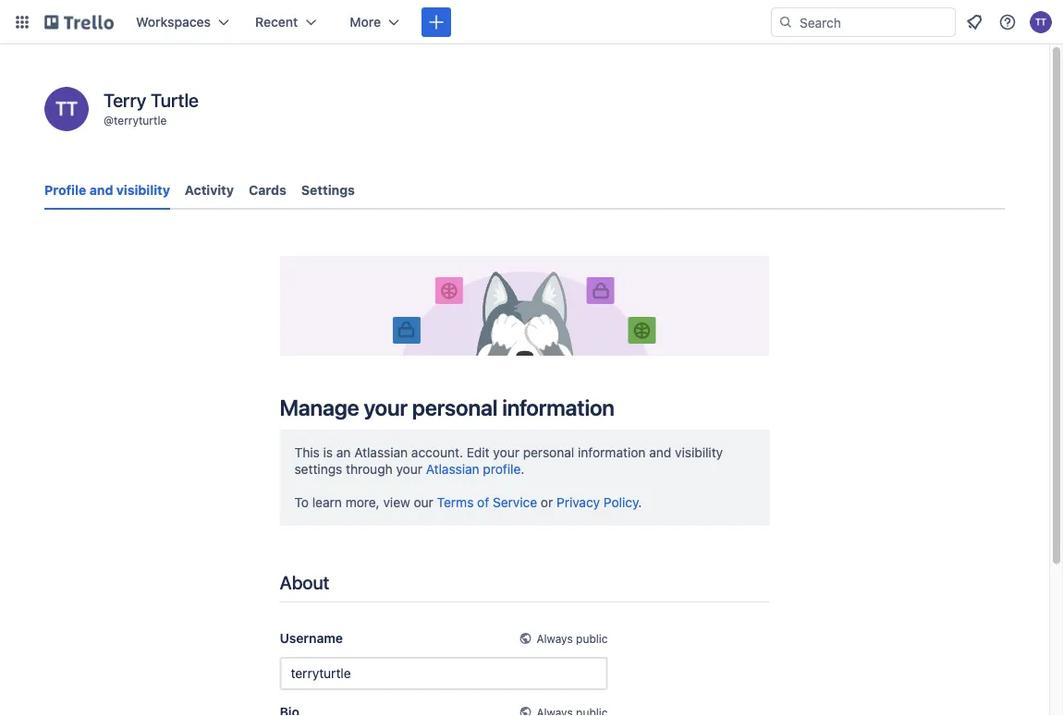 Task type: vqa. For each thing, say whether or not it's contained in the screenshot.
text field
no



Task type: locate. For each thing, give the bounding box(es) containing it.
profile
[[483, 462, 521, 477]]

1 horizontal spatial atlassian
[[426, 462, 480, 477]]

settings
[[295, 462, 343, 477]]

your up through
[[364, 395, 408, 421]]

1 horizontal spatial personal
[[523, 445, 575, 460]]

activity link
[[185, 174, 234, 207]]

atlassian down the account.
[[426, 462, 480, 477]]

terry
[[104, 89, 146, 111]]

0 vertical spatial and
[[89, 183, 113, 198]]

more button
[[339, 7, 411, 37]]

terms of service or privacy policy .
[[437, 495, 642, 510]]

.
[[521, 462, 525, 477], [639, 495, 642, 510]]

create board or workspace image
[[427, 13, 446, 31]]

1 vertical spatial visibility
[[675, 445, 723, 460]]

through
[[346, 462, 393, 477]]

atlassian up through
[[354, 445, 408, 460]]

information up this is an atlassian account. edit your personal information and visibility settings through your
[[502, 395, 615, 421]]

0 horizontal spatial personal
[[412, 395, 498, 421]]

your down the account.
[[396, 462, 423, 477]]

terms of service link
[[437, 495, 538, 510]]

your
[[364, 395, 408, 421], [493, 445, 520, 460], [396, 462, 423, 477]]

0 horizontal spatial visibility
[[116, 183, 170, 198]]

terryturtle
[[114, 114, 167, 127]]

visibility inside this is an atlassian account. edit your personal information and visibility settings through your
[[675, 445, 723, 460]]

0 notifications image
[[964, 11, 986, 33]]

1 horizontal spatial .
[[639, 495, 642, 510]]

Search field
[[794, 8, 956, 36]]

turtle
[[151, 89, 199, 111]]

personal inside this is an atlassian account. edit your personal information and visibility settings through your
[[523, 445, 575, 460]]

1 horizontal spatial visibility
[[675, 445, 723, 460]]

0 vertical spatial visibility
[[116, 183, 170, 198]]

1 vertical spatial information
[[578, 445, 646, 460]]

1 vertical spatial .
[[639, 495, 642, 510]]

personal
[[412, 395, 498, 421], [523, 445, 575, 460]]

atlassian inside this is an atlassian account. edit your personal information and visibility settings through your
[[354, 445, 408, 460]]

workspaces
[[136, 14, 211, 30]]

. right privacy
[[639, 495, 642, 510]]

back to home image
[[44, 7, 114, 37]]

. to learn more, view our
[[295, 462, 525, 510]]

view
[[383, 495, 410, 510]]

about
[[280, 571, 330, 593]]

1 vertical spatial and
[[650, 445, 672, 460]]

@
[[104, 114, 114, 127]]

. up service
[[521, 462, 525, 477]]

0 vertical spatial information
[[502, 395, 615, 421]]

and
[[89, 183, 113, 198], [650, 445, 672, 460]]

1 vertical spatial atlassian
[[426, 462, 480, 477]]

Username text field
[[280, 657, 608, 691]]

terry turtle @ terryturtle
[[104, 89, 199, 127]]

personal up the account.
[[412, 395, 498, 421]]

0 vertical spatial .
[[521, 462, 525, 477]]

1 vertical spatial personal
[[523, 445, 575, 460]]

is
[[323, 445, 333, 460]]

username
[[280, 631, 343, 646]]

0 vertical spatial personal
[[412, 395, 498, 421]]

0 horizontal spatial atlassian
[[354, 445, 408, 460]]

2 vertical spatial your
[[396, 462, 423, 477]]

your up profile
[[493, 445, 520, 460]]

recent
[[255, 14, 298, 30]]

always
[[537, 633, 573, 645]]

terry turtle (terryturtle) image
[[1030, 11, 1053, 33]]

atlassian
[[354, 445, 408, 460], [426, 462, 480, 477]]

1 horizontal spatial and
[[650, 445, 672, 460]]

primary element
[[0, 0, 1064, 44]]

0 horizontal spatial .
[[521, 462, 525, 477]]

search image
[[779, 15, 794, 30]]

1 vertical spatial your
[[493, 445, 520, 460]]

visibility
[[116, 183, 170, 198], [675, 445, 723, 460]]

edit
[[467, 445, 490, 460]]

activity
[[185, 183, 234, 198]]

account.
[[412, 445, 463, 460]]

manage
[[280, 395, 359, 421]]

personal up or on the bottom right of page
[[523, 445, 575, 460]]

0 horizontal spatial and
[[89, 183, 113, 198]]

visibility inside profile and visibility link
[[116, 183, 170, 198]]

information
[[502, 395, 615, 421], [578, 445, 646, 460]]

policy
[[604, 495, 639, 510]]

0 vertical spatial atlassian
[[354, 445, 408, 460]]

cards
[[249, 183, 287, 198]]

information up policy
[[578, 445, 646, 460]]

privacy policy link
[[557, 495, 639, 510]]

. inside . to learn more, view our
[[521, 462, 525, 477]]



Task type: describe. For each thing, give the bounding box(es) containing it.
this
[[295, 445, 320, 460]]

profile
[[44, 183, 86, 198]]

terms
[[437, 495, 474, 510]]

recent button
[[244, 7, 328, 37]]

service
[[493, 495, 538, 510]]

more
[[350, 14, 381, 30]]

workspaces button
[[125, 7, 241, 37]]

of
[[477, 495, 490, 510]]

privacy
[[557, 495, 600, 510]]

and inside this is an atlassian account. edit your personal information and visibility settings through your
[[650, 445, 672, 460]]

settings link
[[301, 174, 355, 207]]

profile and visibility link
[[44, 174, 170, 210]]

more,
[[346, 495, 380, 510]]

always public
[[537, 633, 608, 645]]

to
[[295, 495, 309, 510]]

our
[[414, 495, 434, 510]]

open information menu image
[[999, 13, 1018, 31]]

an
[[337, 445, 351, 460]]

cards link
[[249, 174, 287, 207]]

0 vertical spatial your
[[364, 395, 408, 421]]

manage your personal information
[[280, 395, 615, 421]]

atlassian profile link
[[426, 462, 521, 477]]

this is an atlassian account. edit your personal information and visibility settings through your
[[295, 445, 723, 477]]

information inside this is an atlassian account. edit your personal information and visibility settings through your
[[578, 445, 646, 460]]

terry turtle (terryturtle) image
[[44, 87, 89, 131]]

public
[[576, 633, 608, 645]]

profile and visibility
[[44, 183, 170, 198]]

settings
[[301, 183, 355, 198]]

atlassian profile
[[426, 462, 521, 477]]

learn
[[312, 495, 342, 510]]

or
[[541, 495, 553, 510]]



